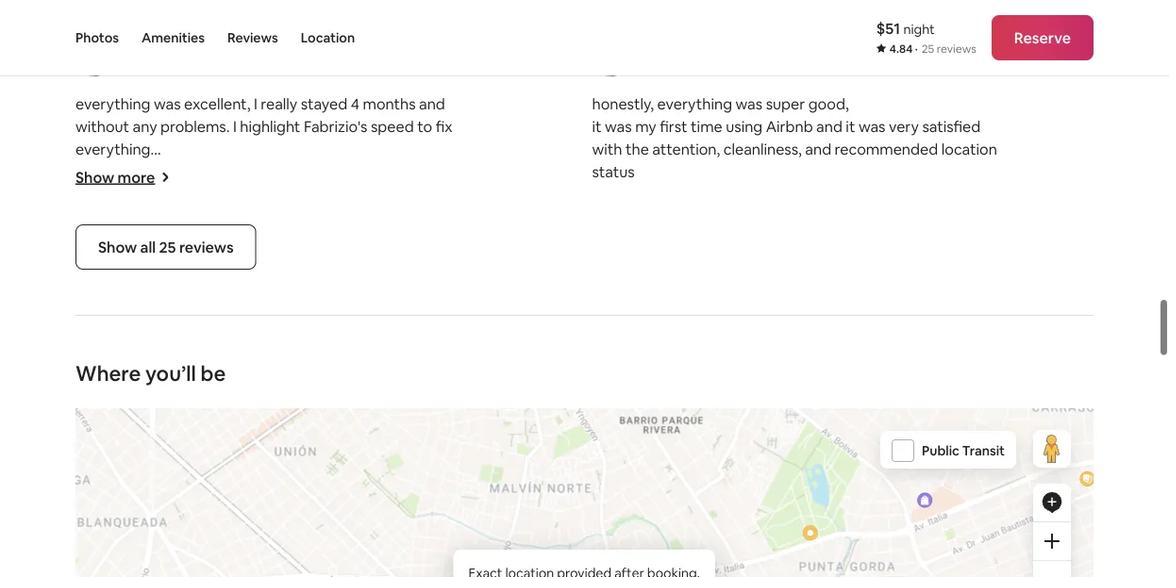 Task type: vqa. For each thing, say whether or not it's contained in the screenshot.
the 3 within the BEVERLY HILLS, CALIFORNIA 32 MILES TO CHANNEL ISLANDS NATIONAL PARK 5 NIGHTS · NOV 3 – 8 $32,158 TOTAL BEFORE TAXES
no



Task type: locate. For each thing, give the bounding box(es) containing it.
0 vertical spatial really
[[261, 53, 298, 73]]

25
[[922, 42, 935, 56]]

location
[[301, 29, 355, 46]]

recommended,
[[116, 121, 223, 141]]

list
[[68, 0, 1102, 186]]

1 everything from the top
[[76, 53, 151, 73]]

night
[[904, 20, 935, 37]]

0 horizontal spatial really
[[76, 121, 112, 141]]

well
[[109, 144, 136, 163]]

1 horizontal spatial very
[[889, 76, 920, 96]]

it down super
[[244, 144, 254, 163]]

really recommended, super comfortable and functional, very well equipped (and it doesn't suffer in heat or cold), quiet too
[[76, 121, 462, 186]]

with
[[592, 99, 623, 118]]

to
[[418, 76, 433, 96]]

show more button
[[76, 127, 170, 146]]

and
[[419, 53, 445, 73], [817, 76, 843, 96], [806, 99, 832, 118], [358, 121, 385, 141]]

highlight
[[240, 76, 301, 96]]

speed
[[371, 76, 414, 96]]

was up recommended
[[859, 76, 886, 96]]

0 horizontal spatial very
[[76, 144, 106, 163]]

super
[[226, 121, 265, 141]]

it inside really recommended, super comfortable and functional, very well equipped (and it doesn't suffer in heat or cold), quiet too
[[244, 144, 254, 163]]

very
[[889, 76, 920, 96], [76, 144, 106, 163]]

zoom out image
[[1045, 533, 1060, 548]]

gabriel image
[[76, 0, 113, 36]]

excellent,
[[184, 53, 251, 73]]

4
[[351, 53, 360, 73]]

cold),
[[424, 144, 462, 163]]

it up recommended
[[846, 76, 856, 96]]

1 horizontal spatial was
[[605, 76, 632, 96]]

it
[[592, 76, 602, 96], [846, 76, 856, 96], [244, 144, 254, 163]]

and inside really recommended, super comfortable and functional, very well equipped (and it doesn't suffer in heat or cold), quiet too
[[358, 121, 385, 141]]

i down reviews
[[254, 53, 258, 73]]

my
[[636, 76, 657, 96]]

it was my first time using airbnb and it was very satisfied with the attention, cleanliness, and recommended location status
[[592, 76, 998, 141]]

really inside really recommended, super comfortable and functional, very well equipped (and it doesn't suffer in heat or cold), quiet too
[[76, 121, 112, 141]]

everything up without
[[76, 53, 151, 73]]

0 vertical spatial everything
[[76, 53, 151, 73]]

suffer
[[312, 144, 353, 163]]

1 horizontal spatial really
[[261, 53, 298, 73]]

it up 'with'
[[592, 76, 602, 96]]

fix
[[436, 76, 453, 96]]

quiet
[[76, 167, 112, 186]]

0 horizontal spatial it
[[244, 144, 254, 163]]

functional,
[[388, 121, 461, 141]]

everything down without
[[76, 99, 151, 118]]

public transit
[[922, 402, 1006, 419]]

too
[[115, 167, 139, 186]]

show more
[[76, 127, 155, 146]]

really
[[261, 53, 298, 73], [76, 121, 112, 141]]

satisfied
[[923, 76, 981, 96]]

1 vertical spatial really
[[76, 121, 112, 141]]

and down airbnb
[[806, 99, 832, 118]]

1 vertical spatial very
[[76, 144, 106, 163]]

and up in
[[358, 121, 385, 141]]

2 horizontal spatial it
[[846, 76, 856, 96]]

was inside everything was excellent, i really stayed 4 months and without any problems. i highlight fabrizio's speed to fix everything
[[154, 53, 181, 73]]

really up well on the left of the page
[[76, 121, 112, 141]]

status
[[592, 121, 635, 141]]

cleanliness,
[[724, 99, 802, 118]]

really up the highlight
[[261, 53, 298, 73]]

july 2023
[[125, 19, 182, 36]]

was up 'with'
[[605, 76, 632, 96]]

reviews
[[937, 42, 977, 56]]

0 vertical spatial very
[[889, 76, 920, 96]]

was down amenities
[[154, 53, 181, 73]]

i down excellent,
[[233, 76, 237, 96]]

1 vertical spatial everything
[[76, 99, 151, 118]]

more
[[118, 127, 155, 146]]

i
[[254, 53, 258, 73], [233, 76, 237, 96]]

the
[[626, 99, 649, 118]]

very up recommended
[[889, 76, 920, 96]]

reserve button
[[992, 15, 1094, 60]]

1 vertical spatial i
[[233, 76, 237, 96]]

0 vertical spatial i
[[254, 53, 258, 73]]

0 horizontal spatial i
[[233, 76, 237, 96]]

everything
[[76, 53, 151, 73], [76, 99, 151, 118]]

transit
[[963, 402, 1006, 419]]

and up to
[[419, 53, 445, 73]]

reviews button
[[228, 0, 278, 76]]

0 horizontal spatial was
[[154, 53, 181, 73]]

gabriel image
[[76, 0, 113, 36]]

or
[[406, 144, 421, 163]]

was
[[154, 53, 181, 73], [605, 76, 632, 96], [859, 76, 886, 96]]

very up quiet
[[76, 144, 106, 163]]

your stay location, map pin image
[[562, 572, 608, 578]]

doesn't
[[257, 144, 309, 163]]

july
[[125, 19, 149, 36]]



Task type: describe. For each thing, give the bounding box(es) containing it.
very inside it was my first time using airbnb and it was very satisfied with the attention, cleanliness, and recommended location status
[[889, 76, 920, 96]]

really inside everything was excellent, i really stayed 4 months and without any problems. i highlight fabrizio's speed to fix everything
[[261, 53, 298, 73]]

and right airbnb
[[817, 76, 843, 96]]

google map
showing 9 points of interest. region
[[45, 287, 1170, 578]]

airbnb
[[766, 76, 813, 96]]

public
[[922, 402, 960, 419]]

photos
[[76, 29, 119, 46]]

everything was excellent, i really stayed 4 months and without any problems. i highlight fabrizio's speed to fix everything
[[76, 53, 453, 118]]

reserve
[[1015, 28, 1072, 47]]

attention,
[[653, 99, 721, 118]]

list containing everything was excellent, i really stayed 4 months and without any problems. i highlight fabrizio's speed to fix everything
[[68, 0, 1102, 186]]

heat
[[371, 144, 403, 163]]

1 horizontal spatial it
[[592, 76, 602, 96]]

zoom in image
[[1045, 494, 1060, 509]]

stayed
[[301, 53, 348, 73]]

add a place to the map image
[[1041, 451, 1064, 474]]

fabrizio's
[[304, 76, 368, 96]]

very inside really recommended, super comfortable and functional, very well equipped (and it doesn't suffer in heat or cold), quiet too
[[76, 144, 106, 163]]

photos button
[[76, 0, 119, 76]]

comfortable
[[268, 121, 355, 141]]

time
[[691, 76, 723, 96]]

was for it
[[605, 76, 632, 96]]

2 everything from the top
[[76, 99, 151, 118]]

2023
[[152, 19, 182, 36]]

location
[[942, 99, 998, 118]]

recommended
[[835, 99, 939, 118]]

4.84 · 25 reviews
[[890, 42, 977, 56]]

amenities
[[142, 29, 205, 46]]

reviews
[[228, 29, 278, 46]]

(and
[[210, 144, 241, 163]]

location button
[[301, 0, 355, 76]]

equipped
[[139, 144, 206, 163]]

$51
[[877, 18, 901, 38]]

any
[[133, 76, 157, 96]]

without
[[76, 76, 129, 96]]

was for everything
[[154, 53, 181, 73]]

drag pegman onto the map to open street view image
[[1034, 390, 1072, 428]]

amenities button
[[142, 0, 205, 76]]

first
[[660, 76, 688, 96]]

problems.
[[161, 76, 230, 96]]

$51 night
[[877, 18, 935, 38]]

2 horizontal spatial was
[[859, 76, 886, 96]]

and inside everything was excellent, i really stayed 4 months and without any problems. i highlight fabrizio's speed to fix everything
[[419, 53, 445, 73]]

in
[[356, 144, 368, 163]]

·
[[916, 42, 919, 56]]

months
[[363, 53, 416, 73]]

using
[[726, 76, 763, 96]]

4.84
[[890, 42, 913, 56]]

show
[[76, 127, 114, 146]]

1 horizontal spatial i
[[254, 53, 258, 73]]



